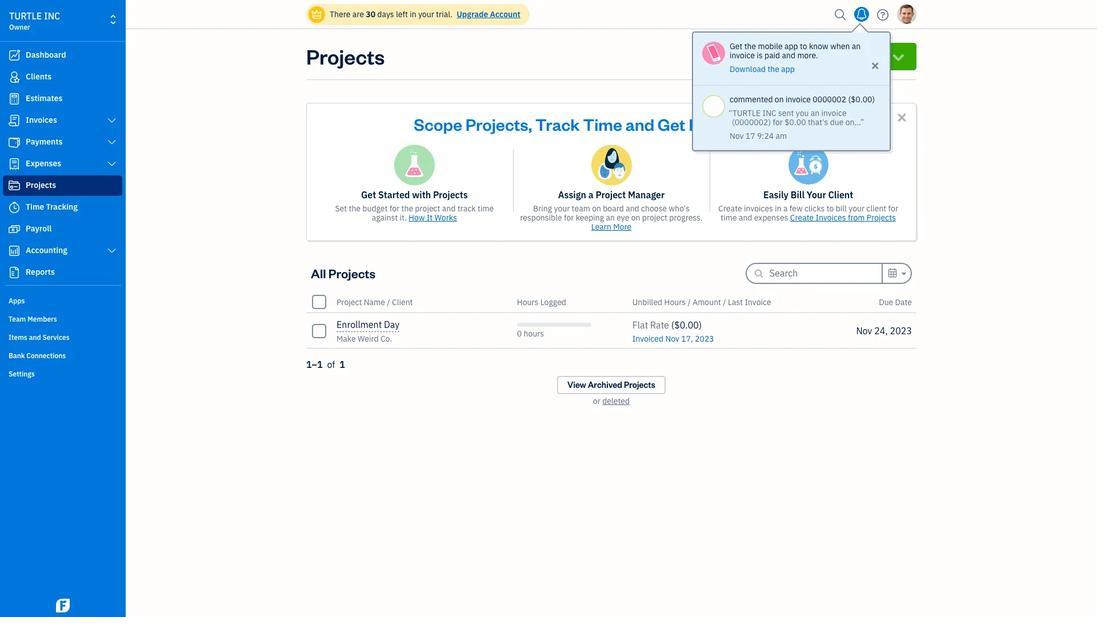 Task type: locate. For each thing, give the bounding box(es) containing it.
due date button
[[879, 297, 912, 307]]

1 vertical spatial time
[[26, 202, 44, 212]]

0 horizontal spatial time
[[478, 204, 494, 214]]

close image
[[870, 59, 881, 73]]

2 horizontal spatial an
[[852, 41, 861, 51]]

to inside create invoices in a few clicks to bill your client for time and expenses
[[827, 204, 834, 214]]

0
[[517, 329, 522, 339]]

$0.00
[[785, 117, 806, 127], [675, 319, 699, 331]]

get up 'budget' in the left of the page
[[361, 189, 376, 201]]

1 vertical spatial turtle
[[733, 108, 761, 118]]

get left the paid
[[658, 113, 686, 135]]

/ left amount
[[688, 297, 691, 307]]

invoice up you
[[786, 94, 811, 105]]

0 horizontal spatial project
[[337, 297, 362, 307]]

0 horizontal spatial your
[[418, 9, 434, 19]]

and left track
[[442, 204, 456, 214]]

easily bill your client image
[[789, 145, 829, 185]]

get started with projects image
[[394, 145, 435, 186]]

clients link
[[3, 67, 122, 87]]

services
[[43, 333, 70, 342]]

time inside set the budget for the project and track time against it.
[[478, 204, 494, 214]]

0 vertical spatial get
[[730, 41, 743, 51]]

an left the eye
[[606, 213, 615, 223]]

for left keeping
[[564, 213, 574, 223]]

invoice down 0000002
[[822, 108, 847, 118]]

1 horizontal spatial invoice
[[786, 94, 811, 105]]

Search text field
[[770, 264, 882, 282]]

chevron large down image inside payments link
[[107, 138, 117, 147]]

an inside get the mobile app to know when an invoice is paid and more. download the app
[[852, 41, 861, 51]]

1 horizontal spatial get
[[658, 113, 686, 135]]

a left few
[[784, 204, 788, 214]]

"
[[729, 108, 733, 118]]

last
[[728, 297, 743, 307]]

create inside create invoices in a few clicks to bill your client for time and expenses
[[719, 204, 743, 214]]

flat
[[633, 319, 648, 331]]

2 vertical spatial an
[[606, 213, 615, 223]]

day
[[384, 319, 400, 330]]

you
[[796, 108, 809, 118]]

0 vertical spatial chevron large down image
[[107, 160, 117, 169]]

to left bill
[[827, 204, 834, 214]]

invoices left from
[[816, 213, 846, 223]]

items and services
[[9, 333, 70, 342]]

time right timer image
[[26, 202, 44, 212]]

0 horizontal spatial nov
[[666, 334, 680, 344]]

1 vertical spatial app
[[782, 64, 795, 74]]

time up assign a project manager image
[[583, 113, 623, 135]]

chevron large down image up the projects link
[[107, 160, 117, 169]]

1 horizontal spatial in
[[775, 204, 782, 214]]

an right when
[[852, 41, 861, 51]]

track
[[458, 204, 476, 214]]

paid
[[689, 113, 723, 135]]

and right items
[[29, 333, 41, 342]]

invoice up 'download' at the top of the page
[[730, 50, 755, 61]]

how
[[409, 213, 425, 223]]

1
[[340, 359, 345, 370]]

30
[[366, 9, 376, 19]]

expense image
[[7, 158, 21, 170]]

projects up deleted
[[624, 380, 656, 390]]

1 / from the left
[[387, 297, 390, 307]]

1 vertical spatial chevron large down image
[[107, 138, 117, 147]]

create for create invoices from projects
[[791, 213, 814, 223]]

main element
[[0, 0, 154, 617]]

due date
[[879, 297, 912, 307]]

in right left
[[410, 9, 417, 19]]

client image
[[7, 71, 21, 83]]

1 vertical spatial invoice
[[786, 94, 811, 105]]

view archived projects or deleted
[[568, 380, 656, 406]]

in down easily
[[775, 204, 782, 214]]

0 vertical spatial project
[[596, 189, 626, 201]]

there are 30 days left in your trial. upgrade account
[[330, 9, 521, 19]]

time inside create invoices in a few clicks to bill your client for time and expenses
[[721, 213, 737, 223]]

your inside create invoices in a few clicks to bill your client for time and expenses
[[849, 204, 865, 214]]

client for easily bill your client
[[829, 189, 854, 201]]

inc up dashboard
[[44, 10, 60, 22]]

1 vertical spatial $0.00
[[675, 319, 699, 331]]

account
[[490, 9, 521, 19]]

turtle inside turtle inc owner
[[9, 10, 42, 22]]

an inside assign a project manager bring your team on board and choose who's responsible for keeping an eye on project progress. learn more
[[606, 213, 615, 223]]

create invoices in a few clicks to bill your client for time and expenses
[[719, 204, 899, 223]]

1 vertical spatial an
[[811, 108, 820, 118]]

/ for client
[[387, 297, 390, 307]]

projects inside view archived projects or deleted
[[624, 380, 656, 390]]

get inside get the mobile app to know when an invoice is paid and more. download the app
[[730, 41, 743, 51]]

0 vertical spatial turtle
[[9, 10, 42, 22]]

1 horizontal spatial to
[[827, 204, 834, 214]]

nov left 24,
[[857, 325, 873, 336]]

/ for amount
[[688, 297, 691, 307]]

enrollment
[[337, 319, 382, 330]]

time right track
[[478, 204, 494, 214]]

0 vertical spatial to
[[800, 41, 808, 51]]

client up day
[[392, 297, 413, 307]]

1 vertical spatial project
[[337, 297, 362, 307]]

1 horizontal spatial /
[[688, 297, 691, 307]]

apps link
[[3, 292, 122, 309]]

manager
[[628, 189, 665, 201]]

inc inside turtle inc owner
[[44, 10, 60, 22]]

archived
[[588, 380, 623, 390]]

1 horizontal spatial create
[[791, 213, 814, 223]]

chevron large down image up expenses link
[[107, 138, 117, 147]]

paid
[[765, 50, 781, 61]]

project down manager
[[643, 213, 668, 223]]

when
[[831, 41, 850, 51]]

1 horizontal spatial inc
[[763, 108, 777, 118]]

2 chevron large down image from the top
[[107, 246, 117, 256]]

invoices inside main element
[[26, 115, 57, 125]]

0 vertical spatial $0.00
[[785, 117, 806, 127]]

nov down the '('
[[666, 334, 680, 344]]

1 horizontal spatial time
[[583, 113, 623, 135]]

get left is
[[730, 41, 743, 51]]

1 vertical spatial client
[[392, 297, 413, 307]]

dashboard link
[[3, 45, 122, 66]]

1 horizontal spatial $0.00
[[785, 117, 806, 127]]

0 horizontal spatial turtle
[[9, 10, 42, 22]]

chevron large down image down 'estimates' link
[[107, 116, 117, 125]]

your
[[418, 9, 434, 19], [554, 204, 570, 214], [849, 204, 865, 214]]

1 horizontal spatial your
[[554, 204, 570, 214]]

2023 right 24,
[[890, 325, 912, 336]]

for left it.
[[390, 204, 400, 214]]

hours up the '('
[[665, 297, 686, 307]]

turtle inside commented on invoice 0000002 ($0.00) " turtle inc sent you an invoice (0000002) for $0.00 that's due on … " nov 17 9:24 am
[[733, 108, 761, 118]]

turtle up owner
[[9, 10, 42, 22]]

projects,
[[466, 113, 532, 135]]

2 vertical spatial invoice
[[822, 108, 847, 118]]

project up 'board'
[[596, 189, 626, 201]]

an inside commented on invoice 0000002 ($0.00) " turtle inc sent you an invoice (0000002) for $0.00 that's due on … " nov 17 9:24 am
[[811, 108, 820, 118]]

caretdown image
[[900, 267, 907, 280]]

projects down expenses at the left top of page
[[26, 180, 56, 190]]

an right you
[[811, 108, 820, 118]]

time inside main element
[[26, 202, 44, 212]]

dashboard
[[26, 50, 66, 60]]

1 vertical spatial to
[[827, 204, 834, 214]]

0 horizontal spatial client
[[392, 297, 413, 307]]

2 / from the left
[[688, 297, 691, 307]]

0 horizontal spatial create
[[719, 204, 743, 214]]

the down the paid
[[768, 64, 780, 74]]

logged
[[541, 297, 567, 307]]

1 chevron large down image from the top
[[107, 116, 117, 125]]

0 horizontal spatial project
[[415, 204, 441, 214]]

are
[[353, 9, 364, 19]]

$0.00 up am
[[785, 117, 806, 127]]

projects down "there"
[[306, 43, 385, 70]]

choose
[[641, 204, 667, 214]]

2023
[[890, 325, 912, 336], [695, 334, 715, 344]]

0 vertical spatial invoices
[[26, 115, 57, 125]]

payments
[[26, 137, 63, 147]]

nov 24, 2023
[[857, 325, 912, 336]]

1 horizontal spatial invoices
[[816, 213, 846, 223]]

0 horizontal spatial invoices
[[26, 115, 57, 125]]

that's
[[808, 117, 829, 127]]

from
[[848, 213, 865, 223]]

0 horizontal spatial /
[[387, 297, 390, 307]]

/ left the last
[[723, 297, 726, 307]]

and right 'board'
[[626, 204, 640, 214]]

your down 'assign'
[[554, 204, 570, 214]]

app down mobile
[[782, 64, 795, 74]]

due
[[831, 117, 844, 127]]

2 horizontal spatial /
[[723, 297, 726, 307]]

$0.00 up 17,
[[675, 319, 699, 331]]

for up am
[[773, 117, 783, 127]]

nov 24, 2023 link
[[802, 313, 917, 349]]

project up enrollment at the bottom left of page
[[337, 297, 362, 307]]

project down "with"
[[415, 204, 441, 214]]

chevron large down image for accounting
[[107, 246, 117, 256]]

and right the paid
[[782, 50, 796, 61]]

0 vertical spatial invoice
[[730, 50, 755, 61]]

invoices up payments
[[26, 115, 57, 125]]

chevron large down image
[[107, 160, 117, 169], [107, 246, 117, 256]]

hours left logged
[[517, 297, 539, 307]]

1 horizontal spatial a
[[784, 204, 788, 214]]

1 vertical spatial chevron large down image
[[107, 246, 117, 256]]

assign a project manager image
[[591, 145, 632, 186]]

2 vertical spatial get
[[361, 189, 376, 201]]

0 horizontal spatial 2023
[[695, 334, 715, 344]]

on
[[775, 94, 784, 105], [846, 117, 855, 127], [592, 204, 601, 214], [632, 213, 641, 223]]

1 vertical spatial get
[[658, 113, 686, 135]]

to left know
[[800, 41, 808, 51]]

0 horizontal spatial invoice
[[730, 50, 755, 61]]

time tracking
[[26, 202, 78, 212]]

0 horizontal spatial hours
[[517, 297, 539, 307]]

make
[[337, 334, 356, 344]]

project name / client
[[337, 297, 413, 307]]

0 vertical spatial chevron large down image
[[107, 116, 117, 125]]

nov
[[730, 131, 744, 141], [857, 325, 873, 336], [666, 334, 680, 344]]

1 horizontal spatial client
[[829, 189, 854, 201]]

0 horizontal spatial an
[[606, 213, 615, 223]]

on left "
[[846, 117, 855, 127]]

0 horizontal spatial a
[[589, 189, 594, 201]]

2 horizontal spatial get
[[730, 41, 743, 51]]

$0.00 inside commented on invoice 0000002 ($0.00) " turtle inc sent you an invoice (0000002) for $0.00 that's due on … " nov 17 9:24 am
[[785, 117, 806, 127]]

your right bill
[[849, 204, 865, 214]]

get
[[730, 41, 743, 51], [658, 113, 686, 135], [361, 189, 376, 201]]

0 vertical spatial client
[[829, 189, 854, 201]]

chevron large down image for invoices
[[107, 116, 117, 125]]

0 horizontal spatial $0.00
[[675, 319, 699, 331]]

2023 down )
[[695, 334, 715, 344]]

date
[[896, 297, 912, 307]]

the down get started with projects
[[402, 204, 413, 214]]

2 horizontal spatial your
[[849, 204, 865, 214]]

and
[[782, 50, 796, 61], [626, 113, 655, 135], [442, 204, 456, 214], [626, 204, 640, 214], [739, 213, 753, 223], [29, 333, 41, 342]]

1 horizontal spatial nov
[[730, 131, 744, 141]]

1 vertical spatial inc
[[763, 108, 777, 118]]

1 vertical spatial a
[[784, 204, 788, 214]]

1 horizontal spatial an
[[811, 108, 820, 118]]

nov left 17
[[730, 131, 744, 141]]

members
[[27, 315, 57, 324]]

chevron large down image down payroll link
[[107, 246, 117, 256]]

for inside set the budget for the project and track time against it.
[[390, 204, 400, 214]]

0 horizontal spatial get
[[361, 189, 376, 201]]

1 chevron large down image from the top
[[107, 160, 117, 169]]

chevron large down image
[[107, 116, 117, 125], [107, 138, 117, 147]]

your
[[807, 189, 827, 201]]

0 horizontal spatial to
[[800, 41, 808, 51]]

your left trial.
[[418, 9, 434, 19]]

0 horizontal spatial time
[[26, 202, 44, 212]]

assign a project manager bring your team on board and choose who's responsible for keeping an eye on project progress. learn more
[[520, 189, 703, 232]]

0 vertical spatial inc
[[44, 10, 60, 22]]

rate
[[651, 319, 669, 331]]

1 horizontal spatial turtle
[[733, 108, 761, 118]]

and inside set the budget for the project and track time against it.
[[442, 204, 456, 214]]

settings link
[[3, 365, 122, 382]]

for right client at the top of page
[[889, 204, 899, 214]]

client for project name / client
[[392, 297, 413, 307]]

client up bill
[[829, 189, 854, 201]]

inc left sent
[[763, 108, 777, 118]]

get for get the mobile app to know when an invoice is paid and more. download the app
[[730, 41, 743, 51]]

get for get started with projects
[[361, 189, 376, 201]]

1–1 of 1
[[306, 359, 345, 370]]

and left expenses
[[739, 213, 753, 223]]

against
[[372, 213, 398, 223]]

expenses
[[755, 213, 789, 223]]

on right team at the right top of page
[[592, 204, 601, 214]]

0 vertical spatial an
[[852, 41, 861, 51]]

0 vertical spatial a
[[589, 189, 594, 201]]

team
[[572, 204, 591, 214]]

"
[[861, 117, 865, 127]]

1 horizontal spatial project
[[643, 213, 668, 223]]

0 horizontal spatial inc
[[44, 10, 60, 22]]

create down bill
[[791, 213, 814, 223]]

works
[[435, 213, 457, 223]]

of
[[327, 359, 335, 370]]

enrollment day make weird co.
[[337, 319, 400, 344]]

2 chevron large down image from the top
[[107, 138, 117, 147]]

9:24
[[757, 131, 774, 141]]

1 horizontal spatial hours
[[665, 297, 686, 307]]

for inside commented on invoice 0000002 ($0.00) " turtle inc sent you an invoice (0000002) for $0.00 that's due on … " nov 17 9:24 am
[[773, 117, 783, 127]]

more
[[614, 222, 632, 232]]

time
[[583, 113, 623, 135], [26, 202, 44, 212]]

the left is
[[745, 41, 756, 51]]

estimate image
[[7, 93, 21, 105]]

flat rate ( $0.00 ) invoiced nov 17, 2023
[[633, 319, 715, 344]]

create left invoices
[[719, 204, 743, 214]]

0 hours link
[[513, 313, 628, 349]]

0 vertical spatial time
[[583, 113, 623, 135]]

1 vertical spatial in
[[775, 204, 782, 214]]

1 horizontal spatial project
[[596, 189, 626, 201]]

/ left client button
[[387, 297, 390, 307]]

turtle down commented
[[733, 108, 761, 118]]

an
[[852, 41, 861, 51], [811, 108, 820, 118], [606, 213, 615, 223]]

2 horizontal spatial invoice
[[822, 108, 847, 118]]

chevron large down image inside expenses link
[[107, 160, 117, 169]]

a up team at the right top of page
[[589, 189, 594, 201]]

for inside create invoices in a few clicks to bill your client for time and expenses
[[889, 204, 899, 214]]

0 vertical spatial in
[[410, 9, 417, 19]]

days
[[378, 9, 394, 19]]

hours logged
[[517, 297, 567, 307]]

1 horizontal spatial time
[[721, 213, 737, 223]]

invoiced nov 17, 2023 link
[[633, 334, 715, 344]]

all projects
[[311, 265, 376, 281]]

time left invoices
[[721, 213, 737, 223]]

budget
[[363, 204, 388, 214]]

app right mobile
[[785, 41, 799, 51]]



Task type: describe. For each thing, give the bounding box(es) containing it.
turtle inc owner
[[9, 10, 60, 31]]

calendar image
[[888, 266, 898, 280]]

set
[[335, 204, 347, 214]]

commented
[[730, 94, 773, 105]]

team members
[[9, 315, 57, 324]]

project name button
[[337, 297, 385, 307]]

how it works
[[409, 213, 457, 223]]

expenses link
[[3, 154, 122, 174]]

notifications image
[[853, 3, 871, 26]]

set the budget for the project and track time against it.
[[335, 204, 494, 223]]

and inside create invoices in a few clicks to bill your client for time and expenses
[[739, 213, 753, 223]]

freshbooks image
[[54, 599, 72, 613]]

project inside assign a project manager bring your team on board and choose who's responsible for keeping an eye on project progress. learn more
[[596, 189, 626, 201]]

team
[[9, 315, 26, 324]]

in inside create invoices in a few clicks to bill your client for time and expenses
[[775, 204, 782, 214]]

close image
[[896, 111, 909, 124]]

timer image
[[7, 202, 21, 213]]

invoice image
[[7, 115, 21, 126]]

3 / from the left
[[723, 297, 726, 307]]

invoiced
[[633, 334, 664, 344]]

all
[[311, 265, 326, 281]]

invoices
[[744, 204, 774, 214]]

project inside assign a project manager bring your team on board and choose who's responsible for keeping an eye on project progress. learn more
[[643, 213, 668, 223]]

…
[[855, 117, 861, 127]]

or
[[593, 396, 601, 406]]

nov inside the "flat rate ( $0.00 ) invoiced nov 17, 2023"
[[666, 334, 680, 344]]

am
[[776, 131, 787, 141]]

know
[[810, 41, 829, 51]]

the right set
[[349, 204, 361, 214]]

accounting
[[26, 245, 67, 256]]

and inside assign a project manager bring your team on board and choose who's responsible for keeping an eye on project progress. learn more
[[626, 204, 640, 214]]

download the app button
[[730, 64, 795, 74]]

a inside create invoices in a few clicks to bill your client for time and expenses
[[784, 204, 788, 214]]

0000002
[[813, 94, 847, 105]]

view
[[568, 380, 586, 390]]

settings
[[9, 370, 35, 378]]

reports
[[26, 267, 55, 277]]

17
[[746, 131, 756, 141]]

invoice inside get the mobile app to know when an invoice is paid and more. download the app
[[730, 50, 755, 61]]

payroll
[[26, 224, 52, 234]]

0 vertical spatial app
[[785, 41, 799, 51]]

is
[[757, 50, 763, 61]]

crown image
[[311, 8, 323, 20]]

2 hours from the left
[[665, 297, 686, 307]]

on up sent
[[775, 94, 784, 105]]

track
[[536, 113, 580, 135]]

deleted link
[[603, 396, 630, 406]]

bill
[[791, 189, 805, 201]]

who's
[[669, 204, 690, 214]]

create invoices from projects
[[791, 213, 896, 223]]

learn
[[592, 222, 612, 232]]

owner
[[9, 23, 30, 31]]

projects link
[[3, 176, 122, 196]]

keeping
[[576, 213, 604, 223]]

0 horizontal spatial in
[[410, 9, 417, 19]]

1 vertical spatial invoices
[[816, 213, 846, 223]]

sent
[[779, 108, 794, 118]]

search image
[[832, 6, 850, 23]]

reports link
[[3, 262, 122, 283]]

commented on invoice 0000002 ($0.00) " turtle inc sent you an invoice (0000002) for $0.00 that's due on … " nov 17 9:24 am
[[729, 94, 875, 141]]

with
[[412, 189, 431, 201]]

co.
[[381, 334, 392, 344]]

and inside get the mobile app to know when an invoice is paid and more. download the app
[[782, 50, 796, 61]]

projects up project name button
[[329, 265, 376, 281]]

2023 inside the "flat rate ( $0.00 ) invoiced nov 17, 2023"
[[695, 334, 715, 344]]

report image
[[7, 267, 21, 278]]

projects right from
[[867, 213, 896, 223]]

estimates link
[[3, 89, 122, 109]]

projects up track
[[433, 189, 468, 201]]

tracking
[[46, 202, 78, 212]]

unbilled hours / amount / last invoice
[[633, 297, 772, 307]]

your inside assign a project manager bring your team on board and choose who's responsible for keeping an eye on project progress. learn more
[[554, 204, 570, 214]]

nov inside commented on invoice 0000002 ($0.00) " turtle inc sent you an invoice (0000002) for $0.00 that's due on … " nov 17 9:24 am
[[730, 131, 744, 141]]

(
[[672, 319, 675, 331]]

on right the eye
[[632, 213, 641, 223]]

scope
[[414, 113, 463, 135]]

chart image
[[7, 245, 21, 257]]

bill
[[836, 204, 847, 214]]

expenses
[[26, 158, 61, 169]]

and up assign a project manager image
[[626, 113, 655, 135]]

easily
[[764, 189, 789, 201]]

it
[[427, 213, 433, 223]]

create for create invoices in a few clicks to bill your client for time and expenses
[[719, 204, 743, 214]]

last invoice button
[[728, 297, 772, 307]]

accounting link
[[3, 241, 122, 261]]

$0.00 inside the "flat rate ( $0.00 ) invoiced nov 17, 2023"
[[675, 319, 699, 331]]

board
[[603, 204, 624, 214]]

dashboard image
[[7, 50, 21, 61]]

items
[[9, 333, 27, 342]]

for inside assign a project manager bring your team on board and choose who's responsible for keeping an eye on project progress. learn more
[[564, 213, 574, 223]]

chevron large down image for expenses
[[107, 160, 117, 169]]

2 horizontal spatial nov
[[857, 325, 873, 336]]

progress.
[[670, 213, 703, 223]]

client button
[[392, 297, 413, 307]]

project inside set the budget for the project and track time against it.
[[415, 204, 441, 214]]

go to help image
[[874, 6, 892, 23]]

payment image
[[7, 137, 21, 148]]

chevron large down image for payments
[[107, 138, 117, 147]]

estimates
[[26, 93, 63, 103]]

eye
[[617, 213, 630, 223]]

projects inside main element
[[26, 180, 56, 190]]

project image
[[7, 180, 21, 192]]

1 hours from the left
[[517, 297, 539, 307]]

time tracking link
[[3, 197, 122, 218]]

a inside assign a project manager bring your team on board and choose who's responsible for keeping an eye on project progress. learn more
[[589, 189, 594, 201]]

few
[[790, 204, 803, 214]]

($0.00)
[[849, 94, 875, 105]]

(0000002)
[[732, 117, 771, 127]]

view archived projects link
[[557, 376, 666, 394]]

hours
[[524, 329, 544, 339]]

clients
[[26, 71, 52, 82]]

0 hours
[[517, 329, 544, 339]]

inc inside commented on invoice 0000002 ($0.00) " turtle inc sent you an invoice (0000002) for $0.00 that's due on … " nov 17 9:24 am
[[763, 108, 777, 118]]

bank connections link
[[3, 347, 122, 364]]

clicks
[[805, 204, 825, 214]]

to inside get the mobile app to know when an invoice is paid and more. download the app
[[800, 41, 808, 51]]

and inside main element
[[29, 333, 41, 342]]

money image
[[7, 224, 21, 235]]

chevrondown image
[[891, 49, 907, 65]]

responsible
[[520, 213, 562, 223]]

amount
[[693, 297, 722, 307]]

1 horizontal spatial 2023
[[890, 325, 912, 336]]

weird
[[358, 334, 379, 344]]

name
[[364, 297, 385, 307]]

bank
[[9, 352, 25, 360]]



Task type: vqa. For each thing, say whether or not it's contained in the screenshot.
Learn more corresponding to Categories
no



